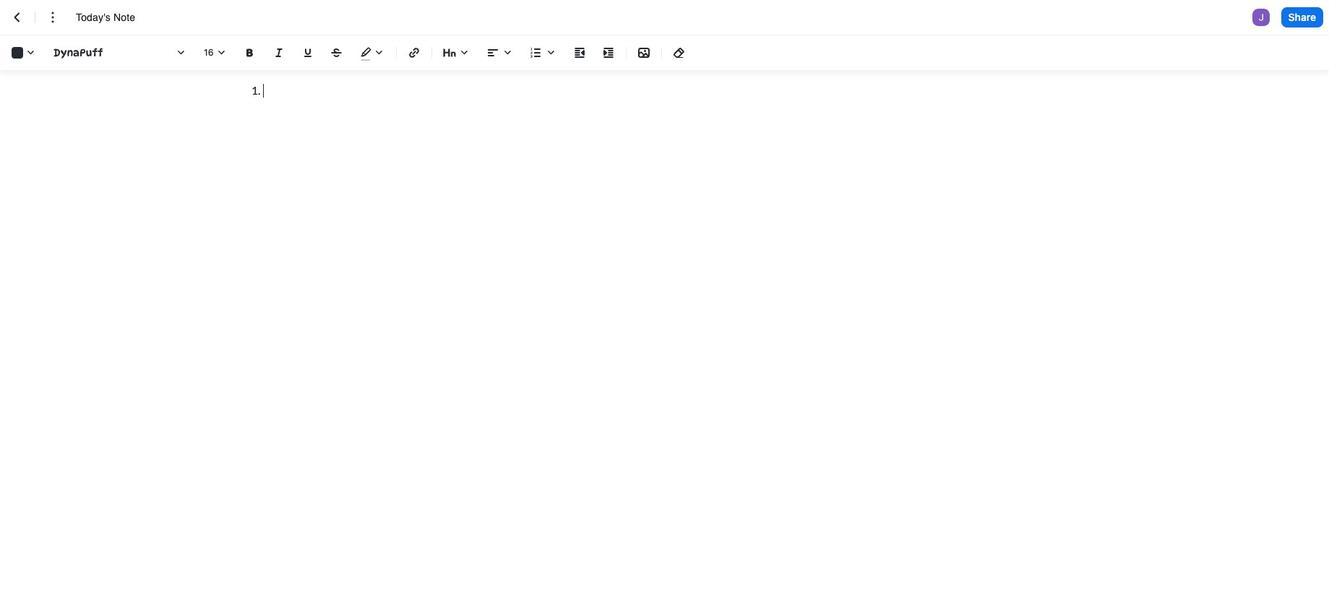 Task type: locate. For each thing, give the bounding box(es) containing it.
bold image
[[242, 44, 259, 61]]

italic image
[[270, 44, 288, 61]]

all notes image
[[9, 9, 26, 26]]

underline image
[[299, 44, 317, 61]]

insert image image
[[636, 44, 653, 61]]

16
[[204, 47, 214, 58]]

clear style image
[[671, 44, 688, 61]]

more image
[[44, 9, 61, 26]]

16 button
[[198, 41, 233, 64]]

None text field
[[76, 10, 151, 25]]

jacob simon image
[[1253, 9, 1270, 26]]



Task type: describe. For each thing, give the bounding box(es) containing it.
increase indent image
[[600, 44, 617, 61]]

dynapuff button
[[48, 41, 192, 64]]

share
[[1289, 11, 1317, 23]]

share button
[[1282, 7, 1324, 27]]

strikethrough image
[[328, 44, 346, 61]]

dynapuff
[[54, 46, 103, 59]]

decrease indent image
[[571, 44, 589, 61]]

link image
[[406, 44, 423, 61]]



Task type: vqa. For each thing, say whether or not it's contained in the screenshot.
Color Menu at the left top of the page
no



